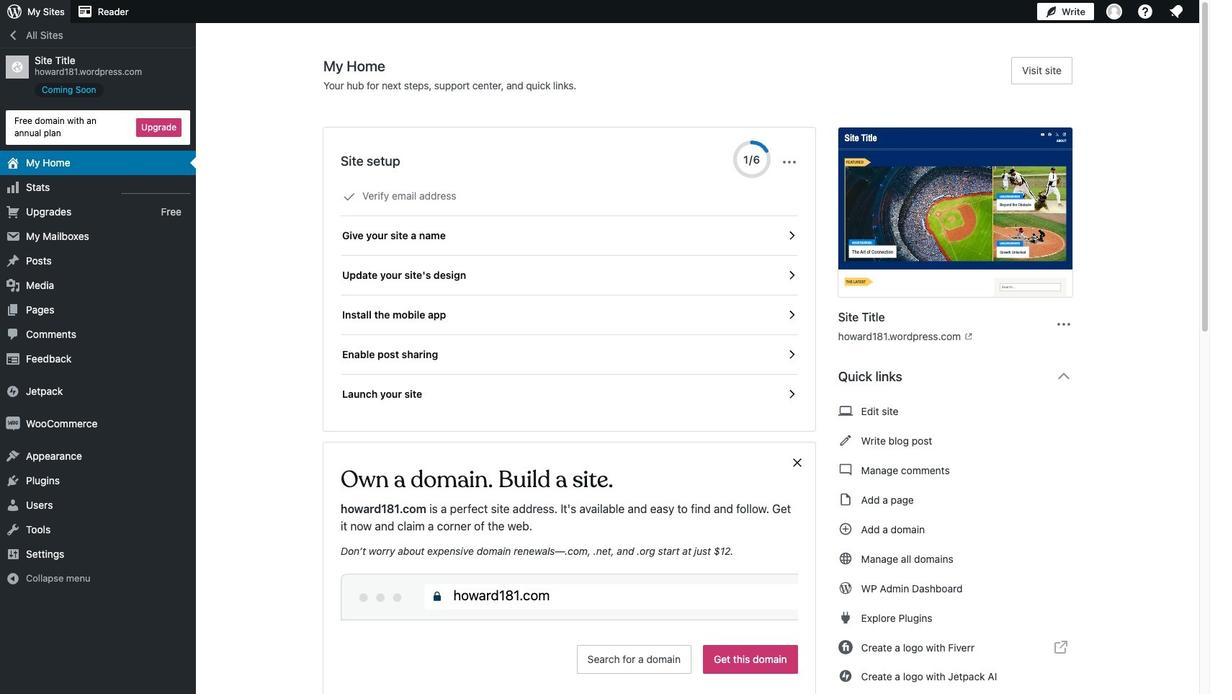Task type: vqa. For each thing, say whether or not it's contained in the screenshot.
plugin icon
no



Task type: locate. For each thing, give the bounding box(es) containing it.
0 vertical spatial task enabled image
[[785, 269, 798, 282]]

my profile image
[[1107, 4, 1123, 19]]

2 img image from the top
[[6, 416, 20, 431]]

dismiss settings image
[[781, 154, 798, 171]]

1 img image from the top
[[6, 384, 20, 398]]

1 vertical spatial task enabled image
[[785, 388, 798, 401]]

more options for site site title image
[[1056, 315, 1073, 333]]

launchpad checklist element
[[341, 177, 798, 414]]

task enabled image
[[785, 229, 798, 242], [785, 308, 798, 321], [785, 348, 798, 361]]

1 vertical spatial img image
[[6, 416, 20, 431]]

main content
[[324, 57, 1085, 694]]

2 task enabled image from the top
[[785, 388, 798, 401]]

progress bar
[[734, 141, 771, 178]]

highest hourly views 0 image
[[122, 184, 190, 194]]

0 vertical spatial task enabled image
[[785, 229, 798, 242]]

img image
[[6, 384, 20, 398], [6, 416, 20, 431]]

1 task enabled image from the top
[[785, 269, 798, 282]]

task enabled image
[[785, 269, 798, 282], [785, 388, 798, 401]]

manage your notifications image
[[1168, 3, 1186, 20]]

0 vertical spatial img image
[[6, 384, 20, 398]]

1 vertical spatial task enabled image
[[785, 308, 798, 321]]

2 vertical spatial task enabled image
[[785, 348, 798, 361]]



Task type: describe. For each thing, give the bounding box(es) containing it.
dismiss domain name promotion image
[[791, 454, 804, 471]]

laptop image
[[839, 402, 853, 419]]

2 task enabled image from the top
[[785, 308, 798, 321]]

3 task enabled image from the top
[[785, 348, 798, 361]]

insert_drive_file image
[[839, 491, 853, 508]]

edit image
[[839, 432, 853, 449]]

help image
[[1137, 3, 1155, 20]]

1 task enabled image from the top
[[785, 229, 798, 242]]

mode_comment image
[[839, 461, 853, 479]]



